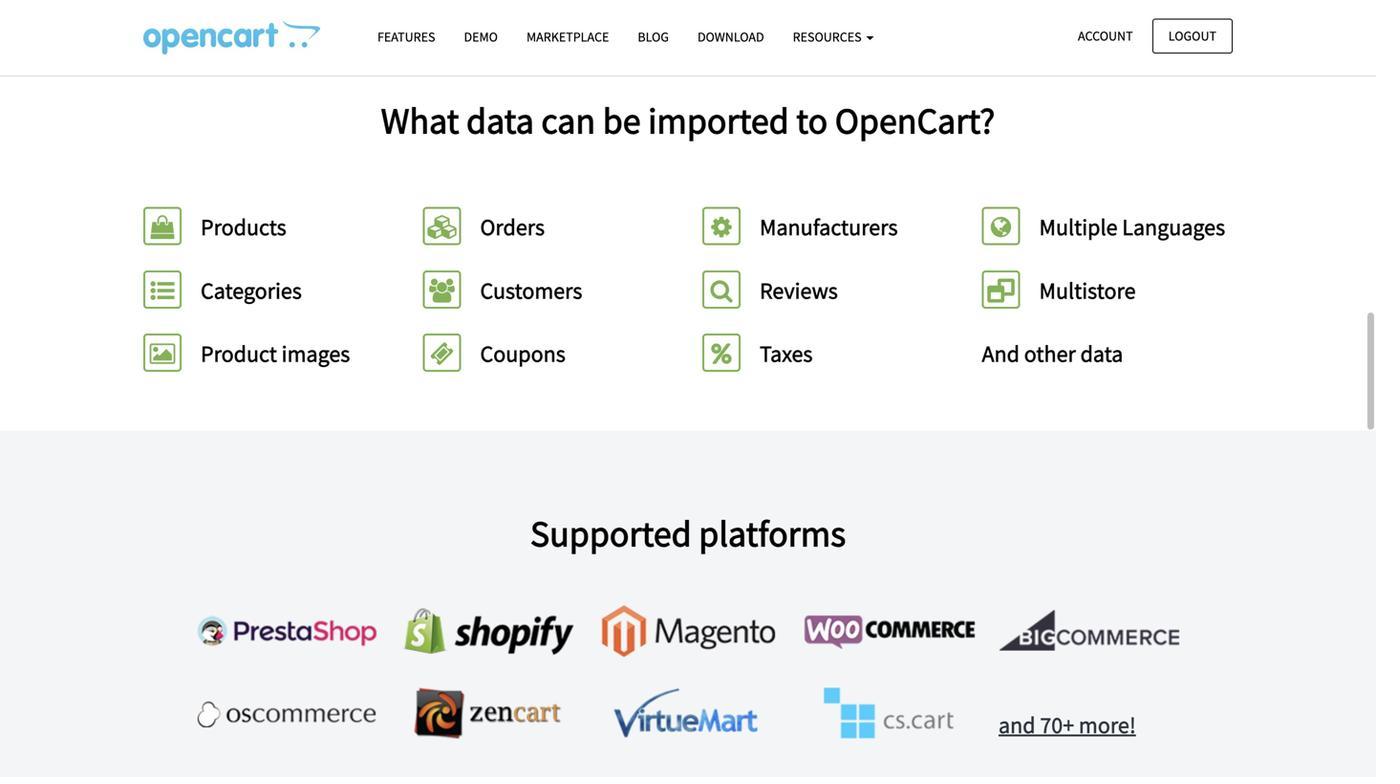 Task type: locate. For each thing, give the bounding box(es) containing it.
shopify image
[[397, 605, 578, 657]]

founder
[[143, 15, 197, 34]]

account link
[[1062, 19, 1150, 53]]

images
[[282, 339, 350, 368]]

coupons
[[480, 339, 566, 368]]

resources link
[[779, 20, 888, 54]]

multistore
[[1040, 276, 1136, 305]]

0 horizontal spatial data
[[467, 97, 534, 143]]

supported
[[530, 510, 692, 556]]

magento image
[[597, 605, 779, 657]]

resources
[[793, 28, 865, 45]]

what
[[381, 97, 459, 143]]

data right other
[[1081, 339, 1124, 368]]

be
[[603, 97, 641, 143]]

and other data link
[[982, 339, 1233, 368]]

1 vertical spatial data
[[1081, 339, 1124, 368]]

data left can
[[467, 97, 534, 143]]

data
[[467, 97, 534, 143], [1081, 339, 1124, 368]]

customers
[[480, 276, 583, 305]]

manufacturers
[[760, 213, 898, 241]]

product
[[201, 339, 277, 368]]

product images
[[201, 339, 350, 368]]

virtuemart image
[[597, 688, 779, 740]]

download link
[[683, 20, 779, 54]]

and other data
[[982, 339, 1124, 368]]

and 70+ more! link
[[999, 711, 1136, 739]]

opencart - cart2cart migration image
[[143, 20, 320, 54]]

can
[[541, 97, 596, 143]]

other
[[1024, 339, 1076, 368]]

multiple
[[1040, 213, 1118, 241]]

and
[[982, 339, 1020, 368]]

features
[[378, 28, 435, 45]]

more!
[[1079, 711, 1136, 739]]



Task type: vqa. For each thing, say whether or not it's contained in the screenshot.


Task type: describe. For each thing, give the bounding box(es) containing it.
logout
[[1169, 27, 1217, 44]]

bigcommerce image
[[999, 605, 1180, 657]]

features link
[[363, 20, 450, 54]]

marketplace link
[[512, 20, 624, 54]]

taxes
[[760, 339, 813, 368]]

zen cart image
[[397, 688, 578, 739]]

to
[[797, 97, 828, 143]]

0 vertical spatial data
[[467, 97, 534, 143]]

70+
[[1040, 711, 1075, 739]]

orders
[[480, 213, 545, 241]]

1 horizontal spatial data
[[1081, 339, 1124, 368]]

categories
[[201, 276, 302, 305]]

marketplace
[[527, 28, 609, 45]]

languages
[[1122, 213, 1226, 241]]

and
[[999, 711, 1036, 739]]

what data can be imported to opencart?
[[381, 97, 995, 143]]

presta shop image
[[196, 605, 378, 657]]

account
[[1078, 27, 1133, 44]]

imported
[[648, 97, 789, 143]]

logout link
[[1153, 19, 1233, 53]]

cs cart image
[[798, 688, 980, 740]]

blog link
[[624, 20, 683, 54]]

of
[[200, 15, 213, 34]]

products
[[201, 213, 286, 241]]

founder of astrologyuniversity.com
[[143, 15, 372, 34]]

woocommerce image
[[798, 605, 980, 657]]

opencart?
[[835, 97, 995, 143]]

multiple languages
[[1040, 213, 1226, 241]]

demo
[[464, 28, 498, 45]]

download
[[698, 28, 764, 45]]

platforms
[[699, 510, 846, 556]]

supported platforms
[[530, 510, 846, 556]]

demo link
[[450, 20, 512, 54]]

blog
[[638, 28, 669, 45]]

and 70+ more!
[[999, 711, 1136, 739]]

astrologyuniversity.com
[[216, 15, 372, 34]]

reviews
[[760, 276, 838, 305]]

oscommerce image
[[196, 688, 378, 740]]



